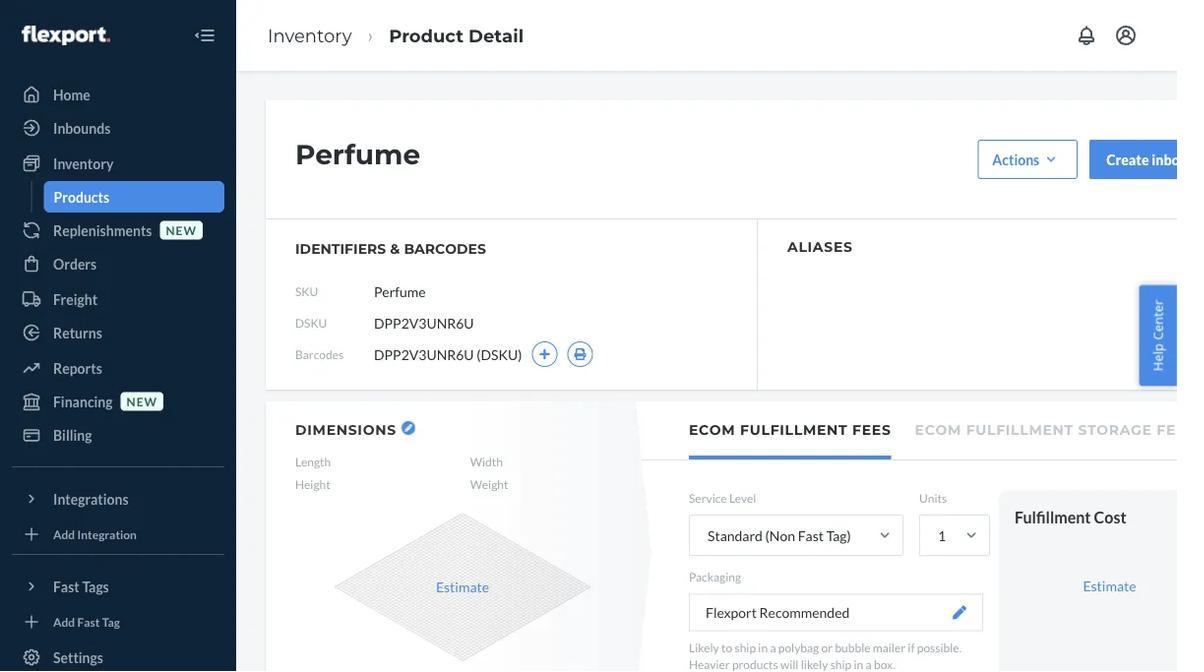 Task type: locate. For each thing, give the bounding box(es) containing it.
inbounds
[[53, 120, 111, 136]]

1 vertical spatial dpp2v3unr6u
[[374, 346, 474, 363]]

0 horizontal spatial ship
[[735, 640, 756, 655]]

create inbo button
[[1090, 140, 1178, 179]]

sku
[[295, 284, 318, 298]]

tab list
[[642, 402, 1178, 461]]

storage
[[1079, 422, 1153, 439]]

1
[[938, 527, 946, 544]]

fulfillment inside tab
[[967, 422, 1074, 439]]

possible.
[[918, 640, 962, 655]]

add inside "add fast tag" link
[[53, 615, 75, 629]]

fulfillment left storage
[[967, 422, 1074, 439]]

1 ecom from the left
[[689, 422, 736, 439]]

ecom inside tab
[[915, 422, 962, 439]]

fees
[[853, 422, 892, 439]]

0 horizontal spatial new
[[127, 394, 158, 409]]

2 add from the top
[[53, 615, 75, 629]]

estimate link
[[1084, 577, 1137, 594]]

fulfillment cost
[[1015, 508, 1127, 527]]

0 vertical spatial inventory link
[[268, 25, 352, 46]]

products link
[[44, 181, 225, 213]]

a
[[770, 640, 776, 655], [866, 657, 872, 672]]

returns link
[[12, 317, 225, 349]]

actions button
[[978, 140, 1079, 179]]

print image
[[574, 349, 587, 360]]

0 vertical spatial add
[[53, 527, 75, 542]]

0 vertical spatial dpp2v3unr6u
[[374, 315, 474, 331]]

new down reports link
[[127, 394, 158, 409]]

identifiers
[[295, 241, 386, 258]]

pencil alt image
[[405, 424, 412, 432]]

home
[[53, 86, 90, 103]]

0 horizontal spatial in
[[759, 640, 768, 655]]

ship right to
[[735, 640, 756, 655]]

fast tags
[[53, 579, 109, 595]]

1 vertical spatial fast
[[53, 579, 79, 595]]

1 horizontal spatial ship
[[831, 657, 852, 672]]

ecom
[[689, 422, 736, 439], [915, 422, 962, 439]]

1 vertical spatial inventory link
[[12, 148, 225, 179]]

box.
[[874, 657, 896, 672]]

a left box.
[[866, 657, 872, 672]]

1 horizontal spatial new
[[166, 223, 197, 237]]

0 horizontal spatial inventory
[[53, 155, 114, 172]]

flexport
[[706, 604, 757, 621]]

recommended
[[760, 604, 850, 621]]

add left integration
[[53, 527, 75, 542]]

1 horizontal spatial ecom
[[915, 422, 962, 439]]

1 add from the top
[[53, 527, 75, 542]]

units
[[920, 491, 948, 506]]

create inbo
[[1107, 151, 1178, 168]]

polybag
[[779, 640, 820, 655]]

ecom right fees
[[915, 422, 962, 439]]

fast
[[798, 527, 824, 544], [53, 579, 79, 595], [77, 615, 100, 629]]

inventory link inside breadcrumbs navigation
[[268, 25, 352, 46]]

ecom up service
[[689, 422, 736, 439]]

aliases
[[788, 238, 853, 255]]

2 vertical spatial fast
[[77, 615, 100, 629]]

dpp2v3unr6u up dpp2v3unr6u (dsku)
[[374, 315, 474, 331]]

fast left tags
[[53, 579, 79, 595]]

None text field
[[374, 273, 520, 310]]

tags
[[82, 579, 109, 595]]

fast inside "add fast tag" link
[[77, 615, 100, 629]]

2 ecom from the left
[[915, 422, 962, 439]]

0 horizontal spatial ecom
[[689, 422, 736, 439]]

in down 'bubble'
[[854, 657, 864, 672]]

1 vertical spatial in
[[854, 657, 864, 672]]

height
[[295, 478, 331, 492]]

ecom for ecom fulfillment storage fee
[[915, 422, 962, 439]]

standard (non fast tag)
[[708, 527, 851, 544]]

1 vertical spatial ship
[[831, 657, 852, 672]]

dimensions
[[295, 421, 397, 438]]

(non
[[766, 527, 796, 544]]

a up the products
[[770, 640, 776, 655]]

inventory
[[268, 25, 352, 46], [53, 155, 114, 172]]

integrations button
[[12, 484, 225, 515]]

fulfillment left fees
[[741, 422, 848, 439]]

barcodes
[[295, 347, 344, 361]]

1 horizontal spatial estimate
[[1084, 577, 1137, 594]]

fulfillment
[[741, 422, 848, 439], [967, 422, 1074, 439], [1015, 508, 1092, 527]]

1 vertical spatial a
[[866, 657, 872, 672]]

add integration
[[53, 527, 137, 542]]

0 vertical spatial inventory
[[268, 25, 352, 46]]

length
[[295, 455, 331, 469]]

ecom fulfillment storage fee
[[915, 422, 1178, 439]]

2 dpp2v3unr6u from the top
[[374, 346, 474, 363]]

dsku
[[295, 316, 327, 330]]

orders
[[53, 256, 97, 272]]

help
[[1150, 344, 1167, 372]]

inventory link
[[268, 25, 352, 46], [12, 148, 225, 179]]

add fast tag
[[53, 615, 120, 629]]

1 horizontal spatial inventory
[[268, 25, 352, 46]]

ship down 'bubble'
[[831, 657, 852, 672]]

products
[[54, 189, 109, 205]]

weight
[[470, 478, 509, 492]]

1 horizontal spatial inventory link
[[268, 25, 352, 46]]

in
[[759, 640, 768, 655], [854, 657, 864, 672]]

integration
[[77, 527, 137, 542]]

new down products link in the top of the page
[[166, 223, 197, 237]]

1 vertical spatial add
[[53, 615, 75, 629]]

fast left tag
[[77, 615, 100, 629]]

ecom fulfillment fees tab
[[689, 402, 892, 460]]

heavier
[[689, 657, 730, 672]]

in up the products
[[759, 640, 768, 655]]

1 dpp2v3unr6u from the top
[[374, 315, 474, 331]]

0 vertical spatial new
[[166, 223, 197, 237]]

add inside "add integration" link
[[53, 527, 75, 542]]

fulfillment inside tab
[[741, 422, 848, 439]]

fast tags button
[[12, 571, 225, 603]]

add up the settings
[[53, 615, 75, 629]]

dpp2v3unr6u left (dsku)
[[374, 346, 474, 363]]

ecom inside tab
[[689, 422, 736, 439]]

inventory inside breadcrumbs navigation
[[268, 25, 352, 46]]

standard
[[708, 527, 763, 544]]

financing
[[53, 393, 113, 410]]

breadcrumbs navigation
[[252, 7, 540, 64]]

if
[[908, 640, 915, 655]]

0 vertical spatial a
[[770, 640, 776, 655]]

add integration link
[[12, 523, 225, 547]]

estimate
[[1084, 577, 1137, 594], [436, 579, 490, 596]]

reports
[[53, 360, 102, 377]]

reports link
[[12, 353, 225, 384]]

dpp2v3unr6u (dsku)
[[374, 346, 522, 363]]

ecom fulfillment fees
[[689, 422, 892, 439]]

1 vertical spatial new
[[127, 394, 158, 409]]

returns
[[53, 324, 102, 341]]

fast left tag) at the bottom right of the page
[[798, 527, 824, 544]]

fulfillment left cost
[[1015, 508, 1092, 527]]

1 horizontal spatial a
[[866, 657, 872, 672]]

ship
[[735, 640, 756, 655], [831, 657, 852, 672]]

dpp2v3unr6u for dpp2v3unr6u
[[374, 315, 474, 331]]

billing
[[53, 427, 92, 444]]

0 horizontal spatial estimate
[[436, 579, 490, 596]]

&
[[390, 241, 400, 258]]

dpp2v3unr6u
[[374, 315, 474, 331], [374, 346, 474, 363]]



Task type: describe. For each thing, give the bounding box(es) containing it.
estimate for 'estimate' button
[[436, 579, 490, 596]]

0 vertical spatial in
[[759, 640, 768, 655]]

ecom fulfillment storage fee tab
[[915, 402, 1178, 456]]

likely
[[689, 640, 720, 655]]

perfume
[[295, 138, 421, 171]]

tag
[[102, 615, 120, 629]]

0 vertical spatial fast
[[798, 527, 824, 544]]

fee
[[1157, 422, 1178, 439]]

home link
[[12, 79, 225, 110]]

0 horizontal spatial a
[[770, 640, 776, 655]]

help center button
[[1140, 285, 1178, 386]]

inbounds link
[[12, 112, 225, 144]]

bubble
[[835, 640, 871, 655]]

create
[[1107, 151, 1150, 168]]

1 vertical spatial inventory
[[53, 155, 114, 172]]

or
[[822, 640, 833, 655]]

new for financing
[[127, 394, 158, 409]]

1 horizontal spatial in
[[854, 657, 864, 672]]

close navigation image
[[193, 24, 217, 47]]

settings
[[53, 649, 103, 666]]

flexport logo image
[[22, 26, 110, 45]]

fulfillment for fees
[[741, 422, 848, 439]]

fast inside fast tags dropdown button
[[53, 579, 79, 595]]

0 vertical spatial ship
[[735, 640, 756, 655]]

likely to ship in a polybag or bubble mailer if possible. heavier products will likely ship in a box.
[[689, 640, 962, 672]]

actions
[[993, 151, 1040, 168]]

service level
[[689, 491, 757, 506]]

identifiers & barcodes
[[295, 241, 486, 258]]

orders link
[[12, 248, 225, 280]]

barcodes
[[404, 241, 486, 258]]

add for add fast tag
[[53, 615, 75, 629]]

detail
[[469, 25, 524, 46]]

cost
[[1095, 508, 1127, 527]]

inbo
[[1152, 151, 1178, 168]]

dpp2v3unr6u for dpp2v3unr6u (dsku)
[[374, 346, 474, 363]]

new for replenishments
[[166, 223, 197, 237]]

products
[[733, 657, 779, 672]]

level
[[730, 491, 757, 506]]

width
[[470, 455, 503, 469]]

estimate button
[[436, 577, 490, 597]]

product detail
[[389, 25, 524, 46]]

tag)
[[827, 527, 851, 544]]

ecom for ecom fulfillment fees
[[689, 422, 736, 439]]

packaging
[[689, 570, 742, 585]]

plus image
[[539, 349, 551, 360]]

help center
[[1150, 300, 1167, 372]]

pen image
[[953, 606, 967, 620]]

0 horizontal spatial inventory link
[[12, 148, 225, 179]]

integrations
[[53, 491, 129, 508]]

(dsku)
[[477, 346, 522, 363]]

tab list containing ecom fulfillment fees
[[642, 402, 1178, 461]]

to
[[722, 640, 733, 655]]

replenishments
[[53, 222, 152, 239]]

flexport recommended
[[706, 604, 850, 621]]

open account menu image
[[1115, 24, 1138, 47]]

billing link
[[12, 420, 225, 451]]

mailer
[[873, 640, 906, 655]]

freight
[[53, 291, 98, 308]]

product detail link
[[389, 25, 524, 46]]

add fast tag link
[[12, 611, 225, 634]]

service
[[689, 491, 727, 506]]

product
[[389, 25, 464, 46]]

will
[[781, 657, 799, 672]]

likely
[[801, 657, 829, 672]]

flexport recommended button
[[689, 594, 984, 632]]

center
[[1150, 300, 1167, 340]]

estimate for 'estimate' link
[[1084, 577, 1137, 594]]

fulfillment for storage
[[967, 422, 1074, 439]]

settings link
[[12, 642, 225, 672]]

open notifications image
[[1075, 24, 1099, 47]]

add for add integration
[[53, 527, 75, 542]]

freight link
[[12, 284, 225, 315]]



Task type: vqa. For each thing, say whether or not it's contained in the screenshot.
Lot to the top
no



